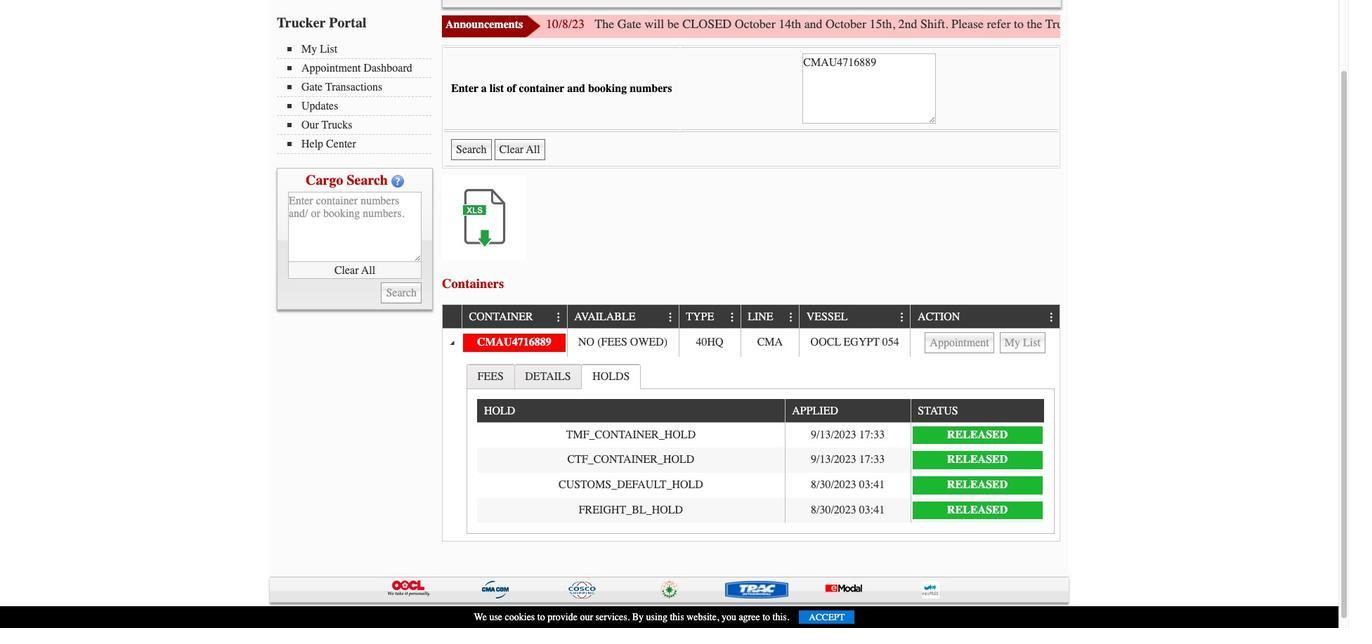 Task type: describe. For each thing, give the bounding box(es) containing it.
updates
[[301, 100, 338, 112]]

no (fees owed) cell
[[567, 329, 679, 357]]

w
[[1343, 16, 1349, 32]]

a
[[481, 82, 487, 95]]

trucker portal
[[277, 15, 367, 31]]

(lbct
[[460, 610, 489, 622]]

website,
[[687, 611, 719, 623]]

line link
[[748, 305, 780, 328]]

tmf_container_hold
[[566, 428, 696, 441]]

released for ctf_container_hold
[[947, 453, 1008, 466]]

1 horizontal spatial to
[[763, 611, 770, 623]]

17:33 for tmf_container_hold
[[859, 428, 885, 441]]

2 horizontal spatial gate
[[1078, 16, 1102, 32]]

edit column settings image for action
[[1046, 312, 1057, 323]]

03:41 for customs_default_hold
[[859, 478, 885, 491]]

booking
[[588, 82, 627, 95]]

gate transactions link
[[287, 81, 431, 93]]

action
[[918, 311, 960, 324]]

status link
[[918, 399, 965, 422]]

our
[[580, 611, 593, 623]]

40hq
[[696, 336, 724, 349]]

released cell for ctf_container_hold
[[910, 448, 1044, 473]]

details
[[1270, 16, 1303, 32]]

0 vertical spatial and
[[804, 16, 823, 32]]

beach
[[354, 610, 379, 622]]

dashboard
[[364, 62, 412, 74]]

row group containing tmf_container_hold
[[477, 423, 1044, 523]]

applied link
[[792, 399, 845, 422]]

054
[[882, 336, 899, 349]]

cma
[[757, 336, 783, 349]]

fees
[[477, 370, 504, 383]]

released cell for customs_default_hold
[[910, 473, 1044, 498]]

cmau4716889
[[477, 336, 551, 349]]

list
[[320, 43, 337, 56]]

vessel link
[[807, 305, 854, 328]]

terminal
[[423, 610, 458, 622]]

rights
[[532, 610, 558, 622]]

shift.
[[921, 16, 948, 32]]

clear all button
[[288, 262, 422, 279]]

page
[[1164, 16, 1188, 32]]

row containing ctf_container_hold
[[477, 448, 1044, 473]]

8/30/2023 03:41 cell for customs_default_hold
[[785, 473, 910, 498]]

updates link
[[287, 100, 431, 112]]

no
[[578, 336, 595, 349]]

1 horizontal spatial all
[[518, 610, 530, 622]]

10/8/23 the gate will be closed october 14th and october 15th, 2nd shift. please refer to the truck gate hours web page for further gate details for the w
[[546, 16, 1349, 32]]

gate
[[1246, 16, 1267, 32]]

14th
[[779, 16, 801, 32]]

type
[[686, 311, 714, 324]]

row containing freight_bl_hold
[[477, 498, 1044, 523]]

oocl egypt 054
[[811, 336, 899, 349]]

2 for from the left
[[1307, 16, 1321, 32]]

available link
[[574, 305, 642, 328]]

search
[[347, 172, 388, 188]]

1 october from the left
[[735, 16, 776, 32]]

©
[[270, 610, 277, 622]]

row containing tmf_container_hold
[[477, 423, 1044, 448]]

freight_bl_hold
[[579, 503, 683, 516]]

edit column settings image for available
[[665, 312, 676, 323]]

reserved.
[[561, 610, 600, 622]]

row containing hold
[[477, 399, 1044, 423]]

cma cell
[[740, 329, 799, 357]]

enter
[[451, 82, 478, 95]]

container
[[519, 82, 564, 95]]

provide
[[548, 611, 578, 623]]

owed)
[[630, 336, 668, 349]]

truck
[[1045, 16, 1075, 32]]

trucks
[[322, 119, 352, 131]]

type column header
[[679, 305, 740, 329]]

holds
[[592, 370, 630, 383]]

released cell for freight_bl_hold
[[910, 498, 1044, 523]]

oocl
[[811, 336, 841, 349]]

agree
[[739, 611, 760, 623]]

8/30/2023 for customs_default_hold
[[811, 478, 856, 491]]

enter a list of container and booking numbers
[[451, 82, 672, 95]]

of
[[507, 82, 516, 95]]

announcements
[[445, 18, 523, 31]]

menu bar containing my list
[[277, 41, 438, 154]]

1 for from the left
[[1191, 16, 1205, 32]]

released for freight_bl_hold
[[947, 503, 1008, 516]]

customs_default_hold
[[559, 478, 703, 491]]

released cell for tmf_container_hold
[[910, 423, 1044, 448]]

1 horizontal spatial gate
[[617, 16, 641, 32]]

details
[[525, 370, 571, 383]]

holds tab
[[581, 364, 641, 389]]

edit column settings image for line
[[786, 312, 797, 323]]

8/30/2023 03:41 for freight_bl_hold
[[811, 503, 885, 516]]

be
[[667, 16, 679, 32]]

row containing customs_default_hold
[[477, 473, 1044, 498]]

10/8/23
[[546, 16, 585, 32]]

available column header
[[567, 305, 679, 329]]

row group containing cmau4716889
[[443, 329, 1060, 541]]

transactions
[[325, 81, 382, 93]]

cargo search
[[306, 172, 388, 188]]

action link
[[918, 305, 967, 328]]

40hq cell
[[679, 329, 740, 357]]

appointment dashboard link
[[287, 62, 431, 74]]

we use cookies to provide our services. by using this website, you agree to this.
[[474, 611, 789, 623]]

fees tab
[[466, 364, 515, 388]]

long
[[331, 610, 352, 622]]

clear
[[334, 264, 359, 277]]

container column header
[[462, 305, 567, 329]]

line column header
[[740, 305, 799, 329]]

closed
[[682, 16, 732, 32]]

2023
[[280, 610, 299, 622]]

my
[[301, 43, 317, 56]]

hold
[[484, 405, 515, 418]]

numbers
[[630, 82, 672, 95]]

0 horizontal spatial to
[[537, 611, 545, 623]]

hold link
[[484, 399, 522, 422]]

grid inside tab list
[[477, 399, 1044, 523]]



Task type: locate. For each thing, give the bounding box(es) containing it.
tree grid
[[443, 305, 1060, 541]]

2 9/13/2023 17:33 cell from the top
[[785, 448, 910, 473]]

gate right truck
[[1078, 16, 1102, 32]]

tab list inside row group
[[463, 360, 1058, 537]]

vessel
[[807, 311, 848, 324]]

menu bar
[[442, 0, 1062, 8], [277, 41, 438, 154]]

Enter container numbers and/ or booking numbers. Press ESC to reset input box text field
[[803, 53, 936, 124]]

2 03:41 from the top
[[859, 503, 885, 516]]

9/13/2023 for ctf_container_hold
[[811, 453, 856, 466]]

row group
[[443, 329, 1060, 541], [477, 423, 1044, 523]]

edit column settings image for vessel
[[897, 312, 908, 323]]

my list appointment dashboard gate transactions updates our trucks help center
[[301, 43, 412, 150]]

0 vertical spatial 9/13/2023 17:33
[[811, 428, 885, 441]]

edit column settings image inside type column header
[[727, 312, 738, 323]]

cell
[[910, 329, 1060, 357]]

1 9/13/2023 17:33 cell from the top
[[785, 423, 910, 448]]

the
[[595, 16, 614, 32]]

released for customs_default_hold
[[947, 478, 1008, 491]]

1 vertical spatial menu bar
[[277, 41, 438, 154]]

0 horizontal spatial menu bar
[[277, 41, 438, 154]]

the left the w
[[1324, 16, 1340, 32]]

edit column settings image up '054'
[[897, 312, 908, 323]]

october left 15th,
[[826, 16, 866, 32]]

1 8/30/2023 03:41 cell from the top
[[785, 473, 910, 498]]

row containing container
[[443, 305, 1060, 329]]

container
[[381, 610, 420, 622]]

2 horizontal spatial edit column settings image
[[897, 312, 908, 323]]

lbct,
[[302, 610, 329, 622]]

1 vertical spatial 03:41
[[859, 503, 885, 516]]

0 vertical spatial 8/30/2023 03:41
[[811, 478, 885, 491]]

8/30/2023 03:41 for customs_default_hold
[[811, 478, 885, 491]]

llc.)
[[491, 610, 515, 622]]

released for tmf_container_hold
[[947, 428, 1008, 441]]

Enter container numbers and/ or booking numbers.  text field
[[288, 192, 422, 262]]

03:41
[[859, 478, 885, 491], [859, 503, 885, 516]]

3 edit column settings image from the left
[[897, 312, 908, 323]]

further
[[1209, 16, 1243, 32]]

2 8/30/2023 03:41 from the top
[[811, 503, 885, 516]]

all inside button
[[361, 264, 375, 277]]

cargo
[[306, 172, 343, 188]]

center
[[326, 138, 356, 150]]

list
[[490, 82, 504, 95]]

1 horizontal spatial and
[[804, 16, 823, 32]]

2 8/30/2023 03:41 cell from the top
[[785, 498, 910, 523]]

0 vertical spatial menu bar
[[442, 0, 1062, 8]]

the left truck
[[1027, 16, 1042, 32]]

8/30/2023 for freight_bl_hold
[[811, 503, 856, 516]]

edit column settings image left the line
[[727, 312, 738, 323]]

will
[[644, 16, 664, 32]]

tree grid containing container
[[443, 305, 1060, 541]]

3 released cell from the top
[[910, 473, 1044, 498]]

our
[[301, 119, 319, 131]]

and left booking
[[567, 82, 585, 95]]

egypt
[[844, 336, 880, 349]]

0 horizontal spatial and
[[567, 82, 585, 95]]

help center link
[[287, 138, 431, 150]]

9/13/2023 17:33 for ctf_container_hold
[[811, 453, 885, 466]]

0 horizontal spatial edit column settings image
[[553, 312, 565, 323]]

1 edit column settings image from the left
[[553, 312, 565, 323]]

trucker
[[277, 15, 326, 31]]

1 vertical spatial 17:33
[[859, 453, 885, 466]]

2 9/13/2023 from the top
[[811, 453, 856, 466]]

containers
[[442, 276, 504, 291]]

grid containing hold
[[477, 399, 1044, 523]]

services.
[[596, 611, 630, 623]]

9/13/2023 17:33 cell for tmf_container_hold
[[785, 423, 910, 448]]

action column header
[[910, 305, 1060, 329]]

0 vertical spatial 9/13/2023
[[811, 428, 856, 441]]

9/13/2023 17:33 cell for ctf_container_hold
[[785, 448, 910, 473]]

9/13/2023 17:33 for tmf_container_hold
[[811, 428, 885, 441]]

gate up updates
[[301, 81, 323, 93]]

for right page
[[1191, 16, 1205, 32]]

oocl egypt 054 cell
[[799, 329, 910, 357]]

1 vertical spatial 9/13/2023 17:33
[[811, 453, 885, 466]]

8/30/2023 03:41 cell for freight_bl_hold
[[785, 498, 910, 523]]

row containing cmau4716889
[[443, 329, 1060, 357]]

1 03:41 from the top
[[859, 478, 885, 491]]

2 edit column settings image from the left
[[727, 312, 738, 323]]

2 horizontal spatial edit column settings image
[[1046, 312, 1057, 323]]

help
[[301, 138, 323, 150]]

edit column settings image inside "container" column header
[[553, 312, 565, 323]]

0 horizontal spatial all
[[361, 264, 375, 277]]

edit column settings image inside action column header
[[1046, 312, 1057, 323]]

8/30/2023 03:41
[[811, 478, 885, 491], [811, 503, 885, 516]]

0 horizontal spatial october
[[735, 16, 776, 32]]

0 vertical spatial 03:41
[[859, 478, 885, 491]]

type link
[[686, 305, 721, 328]]

edit column settings image for type
[[727, 312, 738, 323]]

all right llc.)
[[518, 610, 530, 622]]

the
[[1027, 16, 1042, 32], [1324, 16, 1340, 32]]

1 vertical spatial 9/13/2023
[[811, 453, 856, 466]]

edit column settings image left 'available'
[[553, 312, 565, 323]]

03:41 for freight_bl_hold
[[859, 503, 885, 516]]

1 released cell from the top
[[910, 423, 1044, 448]]

and right 14th
[[804, 16, 823, 32]]

1 vertical spatial 8/30/2023 03:41
[[811, 503, 885, 516]]

line
[[748, 311, 773, 324]]

1 17:33 from the top
[[859, 428, 885, 441]]

edit column settings image inside the vessel "column header"
[[897, 312, 908, 323]]

ctf_container_hold cell
[[477, 448, 785, 473]]

2 edit column settings image from the left
[[786, 312, 797, 323]]

3 edit column settings image from the left
[[1046, 312, 1057, 323]]

15th,
[[870, 16, 895, 32]]

8/30/2023 03:41 cell
[[785, 473, 910, 498], [785, 498, 910, 523]]

applied
[[792, 405, 838, 418]]

9/13/2023 17:33
[[811, 428, 885, 441], [811, 453, 885, 466]]

0 vertical spatial 8/30/2023
[[811, 478, 856, 491]]

container link
[[469, 305, 540, 328]]

2 released from the top
[[947, 453, 1008, 466]]

2 9/13/2023 17:33 from the top
[[811, 453, 885, 466]]

and
[[804, 16, 823, 32], [567, 82, 585, 95]]

appointment
[[301, 62, 361, 74]]

4 released from the top
[[947, 503, 1008, 516]]

status
[[918, 405, 958, 418]]

3 released from the top
[[947, 478, 1008, 491]]

details tab
[[514, 364, 582, 388]]

2 released cell from the top
[[910, 448, 1044, 473]]

0 horizontal spatial edit column settings image
[[665, 312, 676, 323]]

tmf_container_hold cell
[[477, 423, 785, 448]]

october left 14th
[[735, 16, 776, 32]]

this.
[[773, 611, 789, 623]]

9/13/2023 for tmf_container_hold
[[811, 428, 856, 441]]

2 october from the left
[[826, 16, 866, 32]]

0 vertical spatial all
[[361, 264, 375, 277]]

0 horizontal spatial for
[[1191, 16, 1205, 32]]

for right details
[[1307, 16, 1321, 32]]

1 horizontal spatial october
[[826, 16, 866, 32]]

we
[[474, 611, 487, 623]]

grid
[[477, 399, 1044, 523]]

2 8/30/2023 from the top
[[811, 503, 856, 516]]

2 the from the left
[[1324, 16, 1340, 32]]

edit column settings image for container
[[553, 312, 565, 323]]

1 horizontal spatial edit column settings image
[[786, 312, 797, 323]]

portal
[[329, 15, 367, 31]]

edit column settings image
[[665, 312, 676, 323], [786, 312, 797, 323], [1046, 312, 1057, 323]]

to left this.
[[763, 611, 770, 623]]

accept
[[809, 612, 845, 623]]

None button
[[494, 139, 545, 160], [925, 332, 994, 353], [1000, 332, 1046, 353], [494, 139, 545, 160], [925, 332, 994, 353], [1000, 332, 1046, 353]]

1 8/30/2023 from the top
[[811, 478, 856, 491]]

released
[[947, 428, 1008, 441], [947, 453, 1008, 466], [947, 478, 1008, 491], [947, 503, 1008, 516]]

0 horizontal spatial the
[[1027, 16, 1042, 32]]

october
[[735, 16, 776, 32], [826, 16, 866, 32]]

17:33 for ctf_container_hold
[[859, 453, 885, 466]]

gate inside 'my list appointment dashboard gate transactions updates our trucks help center'
[[301, 81, 323, 93]]

cmau4716889 cell
[[462, 329, 567, 357]]

freight_bl_hold cell
[[477, 498, 785, 523]]

our trucks link
[[287, 119, 431, 131]]

1 9/13/2023 from the top
[[811, 428, 856, 441]]

my list link
[[287, 43, 431, 56]]

2 17:33 from the top
[[859, 453, 885, 466]]

no (fees owed)
[[578, 336, 668, 349]]

1 vertical spatial and
[[567, 82, 585, 95]]

9/13/2023
[[811, 428, 856, 441], [811, 453, 856, 466]]

use
[[489, 611, 502, 623]]

1 9/13/2023 17:33 from the top
[[811, 428, 885, 441]]

edit column settings image inside available "column header"
[[665, 312, 676, 323]]

1 the from the left
[[1027, 16, 1042, 32]]

all right clear
[[361, 264, 375, 277]]

you
[[722, 611, 736, 623]]

0 vertical spatial 17:33
[[859, 428, 885, 441]]

1 8/30/2023 03:41 from the top
[[811, 478, 885, 491]]

edit column settings image
[[553, 312, 565, 323], [727, 312, 738, 323], [897, 312, 908, 323]]

cookies
[[505, 611, 535, 623]]

to
[[1014, 16, 1024, 32], [537, 611, 545, 623], [763, 611, 770, 623]]

hours
[[1105, 16, 1136, 32]]

using
[[646, 611, 667, 623]]

vessel column header
[[799, 305, 910, 329]]

edit column settings image inside line column header
[[786, 312, 797, 323]]

gate right the
[[617, 16, 641, 32]]

tab list containing fees
[[463, 360, 1058, 537]]

to right refer
[[1014, 16, 1024, 32]]

released cell
[[910, 423, 1044, 448], [910, 448, 1044, 473], [910, 473, 1044, 498], [910, 498, 1044, 523]]

1 vertical spatial all
[[518, 610, 530, 622]]

1 released from the top
[[947, 428, 1008, 441]]

row
[[443, 305, 1060, 329], [443, 329, 1060, 357], [477, 399, 1044, 423], [477, 423, 1044, 448], [477, 448, 1044, 473], [477, 473, 1044, 498], [477, 498, 1044, 523]]

gate
[[617, 16, 641, 32], [1078, 16, 1102, 32], [301, 81, 323, 93]]

None submit
[[451, 139, 492, 160], [381, 282, 422, 304], [451, 139, 492, 160], [381, 282, 422, 304]]

© 2023 lbct, long beach container terminal (lbct llc.) all rights reserved.
[[270, 610, 600, 622]]

refer
[[987, 16, 1011, 32]]

1 vertical spatial 8/30/2023
[[811, 503, 856, 516]]

1 horizontal spatial for
[[1307, 16, 1321, 32]]

1 horizontal spatial edit column settings image
[[727, 312, 738, 323]]

2 horizontal spatial to
[[1014, 16, 1024, 32]]

0 horizontal spatial gate
[[301, 81, 323, 93]]

to right cookies
[[537, 611, 545, 623]]

customs_default_hold cell
[[477, 473, 785, 498]]

1 horizontal spatial the
[[1324, 16, 1340, 32]]

tab list
[[463, 360, 1058, 537]]

this
[[670, 611, 684, 623]]

1 horizontal spatial menu bar
[[442, 0, 1062, 8]]

available
[[574, 311, 636, 324]]

by
[[632, 611, 644, 623]]

4 released cell from the top
[[910, 498, 1044, 523]]

all
[[361, 264, 375, 277], [518, 610, 530, 622]]

accept button
[[799, 611, 855, 624]]

9/13/2023 17:33 cell
[[785, 423, 910, 448], [785, 448, 910, 473]]

please
[[951, 16, 984, 32]]

1 edit column settings image from the left
[[665, 312, 676, 323]]



Task type: vqa. For each thing, say whether or not it's contained in the screenshot.
Chief
no



